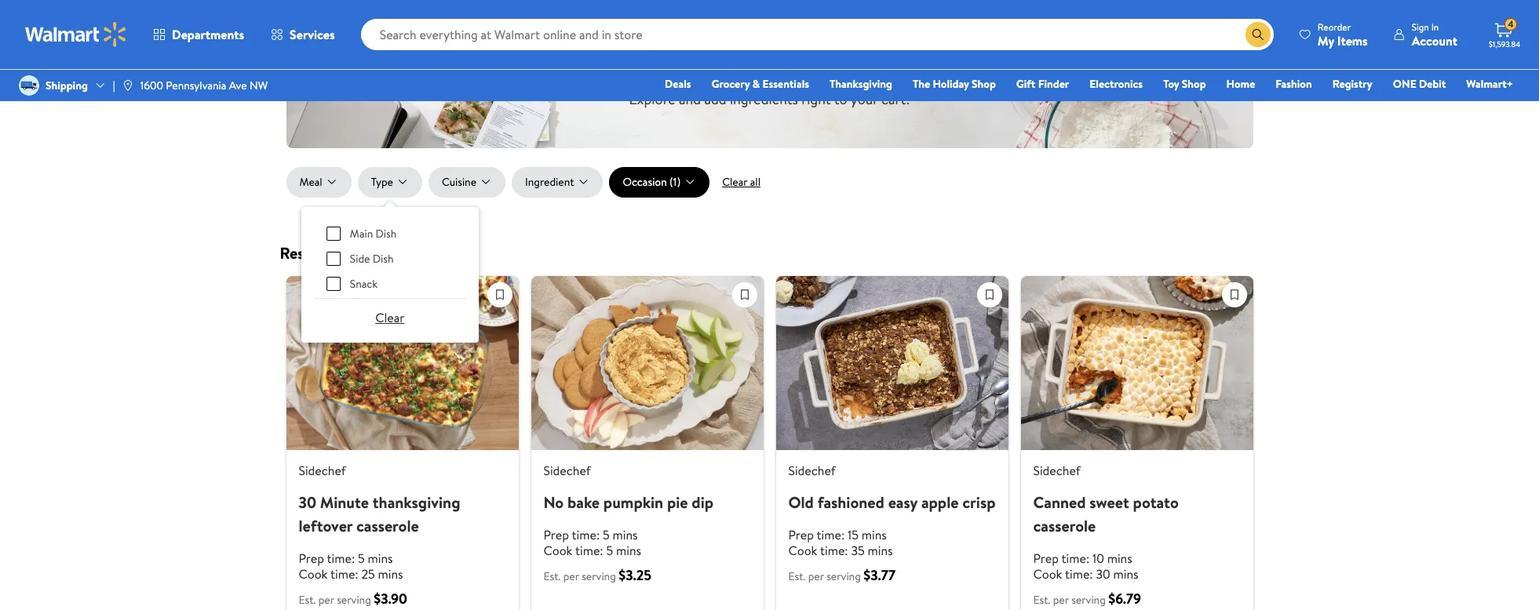 Task type: locate. For each thing, give the bounding box(es) containing it.
per inside est. per serving $3.90
[[318, 593, 334, 609]]

results
[[280, 242, 329, 263]]

 image for shipping
[[19, 75, 39, 96]]

mins up $3.25 at the left of page
[[616, 543, 641, 560]]

walmart+ link
[[1460, 75, 1521, 93]]

departments button
[[140, 16, 258, 53]]

cook inside the prep time: 5 mins cook time: 5 mins
[[544, 543, 573, 560]]

mins right the 15
[[862, 527, 887, 544]]

4 sidechef from the left
[[1033, 463, 1081, 480]]

(70)
[[333, 242, 360, 263]]

30
[[299, 492, 316, 514], [1096, 566, 1111, 583]]

cook up est. per serving $6.79
[[1033, 566, 1062, 583]]

5 down the no bake pumpkin pie dip
[[603, 527, 610, 544]]

debit
[[1419, 76, 1446, 92]]

est. down prep time: 15 mins cook time: 35 mins
[[789, 569, 806, 585]]

0 vertical spatial clear
[[722, 175, 748, 190]]

1 horizontal spatial test image
[[978, 284, 1001, 307]]

shop
[[972, 76, 996, 92], [1182, 76, 1206, 92]]

test image for crisp
[[978, 284, 1001, 307]]

serving for sweet
[[1072, 593, 1106, 609]]

prep inside prep time: 10 mins cook time: 30 mins
[[1033, 550, 1059, 568]]

cook inside prep time: 5 mins cook time: 25 mins
[[299, 566, 328, 583]]

mins up $3.90
[[368, 550, 393, 568]]

1600 pennsylvania ave nw
[[140, 78, 268, 93]]

right
[[802, 89, 831, 109]]

serving for fashioned
[[827, 569, 861, 585]]

est. down prep time: 5 mins cook time: 25 mins
[[299, 593, 316, 609]]

2 casserole from the left
[[1033, 516, 1096, 537]]

cook for 30 minute thanksgiving leftover casserole
[[299, 566, 328, 583]]

per down the prep time: 5 mins cook time: 5 mins on the bottom of page
[[563, 569, 579, 585]]

0 horizontal spatial test image
[[488, 284, 511, 307]]

per down prep time: 10 mins cook time: 30 mins
[[1053, 593, 1069, 609]]

serving inside est. per serving $3.25
[[582, 569, 616, 585]]

Search search field
[[361, 19, 1274, 50]]

0 horizontal spatial clear
[[375, 309, 405, 326]]

clear inside button
[[375, 309, 405, 326]]

0 vertical spatial dish
[[376, 226, 397, 242]]

per inside est. per serving $3.77
[[808, 569, 824, 585]]

clear down snack
[[375, 309, 405, 326]]

search icon image
[[1252, 28, 1265, 41]]

thanksgiving
[[830, 76, 893, 92]]

shipping
[[46, 78, 88, 93]]

0 horizontal spatial 30
[[299, 492, 316, 514]]

serving for bake
[[582, 569, 616, 585]]

1 horizontal spatial 30
[[1096, 566, 1111, 583]]

no bake pumpkin pie dip image
[[531, 276, 763, 451]]

casserole down canned
[[1033, 516, 1096, 537]]

sidechef for old
[[789, 463, 836, 480]]

pennsylvania
[[166, 78, 226, 93]]

serving
[[582, 569, 616, 585], [827, 569, 861, 585], [337, 593, 371, 609], [1072, 593, 1106, 609]]

leftover
[[299, 516, 353, 537]]

pumpkin
[[604, 492, 663, 514]]

 image left shipping
[[19, 75, 39, 96]]

sidechef up canned
[[1033, 463, 1081, 480]]

account
[[1412, 32, 1458, 49]]

$3.90
[[374, 590, 407, 609]]

recipe
[[701, 51, 776, 86]]

 image
[[19, 75, 39, 96], [121, 79, 134, 92]]

per inside est. per serving $6.79
[[1053, 593, 1069, 609]]

1 horizontal spatial clear
[[722, 175, 748, 190]]

est. for canned sweet potato casserole
[[1033, 593, 1051, 609]]

minute
[[320, 492, 369, 514]]

prep time: 5 mins cook time: 5 mins
[[544, 527, 641, 560]]

per down prep time: 15 mins cook time: 35 mins
[[808, 569, 824, 585]]

1 vertical spatial dish
[[373, 251, 394, 267]]

2 horizontal spatial test image
[[1223, 284, 1246, 307]]

35
[[851, 543, 865, 560]]

cart!
[[882, 89, 910, 109]]

cook up est. per serving $3.77
[[789, 543, 817, 560]]

casserole
[[356, 516, 419, 537], [1033, 516, 1096, 537]]

cuisine
[[442, 174, 477, 190]]

fashion
[[1276, 76, 1312, 92]]

cook for old fashioned easy apple crisp
[[789, 543, 817, 560]]

prep left 10 on the right
[[1033, 550, 1059, 568]]

canned sweet potato casserole image
[[1021, 276, 1253, 451]]

0 horizontal spatial  image
[[19, 75, 39, 96]]

the
[[913, 76, 930, 92]]

mins right 10 on the right
[[1107, 550, 1133, 568]]

1 horizontal spatial shop
[[1182, 76, 1206, 92]]

reorder my items
[[1318, 20, 1368, 49]]

walmart+
[[1467, 76, 1513, 92]]

cook for no bake pumpkin pie dip
[[544, 543, 573, 560]]

dish right side
[[373, 251, 394, 267]]

mins right 25
[[378, 566, 403, 583]]

5 up est. per serving $3.90
[[358, 550, 365, 568]]

est.
[[544, 569, 561, 585], [789, 569, 806, 585], [299, 593, 316, 609], [1033, 593, 1051, 609]]

essentials
[[763, 76, 809, 92]]

meal
[[299, 174, 322, 190]]

no
[[544, 492, 564, 514]]

walmart image
[[25, 22, 127, 47]]

serving down prep time: 10 mins cook time: 30 mins
[[1072, 593, 1106, 609]]

prep inside the prep time: 5 mins cook time: 5 mins
[[544, 527, 569, 544]]

sidechef up minute
[[299, 463, 346, 480]]

serving down the prep time: 5 mins cook time: 5 mins on the bottom of page
[[582, 569, 616, 585]]

per
[[563, 569, 579, 585], [808, 569, 824, 585], [318, 593, 334, 609], [1053, 593, 1069, 609]]

dish for side dish
[[373, 251, 394, 267]]

est. per serving $6.79
[[1033, 590, 1141, 609]]

serving inside est. per serving $3.90
[[337, 593, 371, 609]]

1 test image from the left
[[488, 284, 511, 307]]

est. inside est. per serving $3.77
[[789, 569, 806, 585]]

cook
[[544, 543, 573, 560], [789, 543, 817, 560], [299, 566, 328, 583], [1033, 566, 1062, 583]]

one
[[1393, 76, 1417, 92]]

thanksgiving link
[[823, 75, 900, 93]]

in
[[1432, 20, 1439, 33]]

prep down old at the right bottom of page
[[789, 527, 814, 544]]

prep for 30 minute thanksgiving leftover casserole
[[299, 550, 324, 568]]

 image for 1600 pennsylvania ave nw
[[121, 79, 134, 92]]

Side Dish checkbox
[[326, 252, 341, 266]]

30 up est. per serving $6.79
[[1096, 566, 1111, 583]]

prep inside prep time: 5 mins cook time: 25 mins
[[299, 550, 324, 568]]

my
[[1318, 32, 1335, 49]]

dish
[[376, 226, 397, 242], [373, 251, 394, 267]]

prep time: 15 mins cook time: 35 mins
[[789, 527, 893, 560]]

serving inside est. per serving $3.77
[[827, 569, 861, 585]]

services button
[[258, 16, 348, 53]]

clear left all
[[722, 175, 748, 190]]

pie
[[667, 492, 688, 514]]

per for old fashioned easy apple crisp
[[808, 569, 824, 585]]

30 up leftover
[[299, 492, 316, 514]]

canned sweet potato casserole
[[1033, 492, 1179, 537]]

10
[[1093, 550, 1104, 568]]

5
[[603, 527, 610, 544], [606, 543, 613, 560], [358, 550, 365, 568]]

est. down the prep time: 5 mins cook time: 5 mins on the bottom of page
[[544, 569, 561, 585]]

time:
[[572, 527, 600, 544], [817, 527, 845, 544], [575, 543, 603, 560], [820, 543, 848, 560], [327, 550, 355, 568], [1062, 550, 1090, 568], [330, 566, 358, 583], [1065, 566, 1093, 583]]

finder
[[1038, 76, 1069, 92]]

4
[[1508, 17, 1514, 31]]

cook up est. per serving $3.25 on the left of page
[[544, 543, 573, 560]]

mins
[[613, 527, 638, 544], [862, 527, 887, 544], [616, 543, 641, 560], [868, 543, 893, 560], [368, 550, 393, 568], [1107, 550, 1133, 568], [378, 566, 403, 583], [1114, 566, 1139, 583]]

est. down prep time: 10 mins cook time: 30 mins
[[1033, 593, 1051, 609]]

2 test image from the left
[[978, 284, 1001, 307]]

sidechef up old at the right bottom of page
[[789, 463, 836, 480]]

1 vertical spatial clear
[[375, 309, 405, 326]]

est. inside est. per serving $3.25
[[544, 569, 561, 585]]

per inside est. per serving $3.25
[[563, 569, 579, 585]]

cook up est. per serving $3.90
[[299, 566, 328, 583]]

grocery & essentials
[[712, 76, 809, 92]]

test image
[[488, 284, 511, 307], [978, 284, 1001, 307], [1223, 284, 1246, 307]]

5 inside prep time: 5 mins cook time: 25 mins
[[358, 550, 365, 568]]

dip
[[692, 492, 714, 514]]

1 casserole from the left
[[356, 516, 419, 537]]

prep down no
[[544, 527, 569, 544]]

cook inside prep time: 10 mins cook time: 30 mins
[[1033, 566, 1062, 583]]

departments
[[172, 26, 244, 43]]

5 up est. per serving $3.25 on the left of page
[[606, 543, 613, 560]]

sidechef up no
[[544, 463, 591, 480]]

1 horizontal spatial  image
[[121, 79, 134, 92]]

mins right 35
[[868, 543, 893, 560]]

1 sidechef from the left
[[299, 463, 346, 480]]

1 horizontal spatial casserole
[[1033, 516, 1096, 537]]

1 shop from the left
[[972, 76, 996, 92]]

shop right holiday
[[972, 76, 996, 92]]

occasion (1)
[[623, 174, 681, 190]]

prep for canned sweet potato casserole
[[1033, 550, 1059, 568]]

fashion link
[[1269, 75, 1319, 93]]

Snack checkbox
[[326, 277, 341, 291]]

test image for casserole
[[488, 284, 511, 307]]

Main Dish checkbox
[[326, 227, 341, 241]]

&
[[753, 76, 760, 92]]

toy
[[1164, 76, 1179, 92]]

serving down 35
[[827, 569, 861, 585]]

cook inside prep time: 15 mins cook time: 35 mins
[[789, 543, 817, 560]]

clear inside button
[[722, 175, 748, 190]]

1 vertical spatial 30
[[1096, 566, 1111, 583]]

the holiday shop
[[913, 76, 996, 92]]

0 horizontal spatial shop
[[972, 76, 996, 92]]

est. inside est. per serving $3.90
[[299, 593, 316, 609]]

dish right main
[[376, 226, 397, 242]]

fashioned
[[818, 492, 885, 514]]

30 minute thanksgiving leftover casserole image
[[286, 276, 518, 451]]

0 vertical spatial 30
[[299, 492, 316, 514]]

serving down 25
[[337, 593, 371, 609]]

all
[[750, 175, 761, 190]]

 image right "|"
[[121, 79, 134, 92]]

prep for no bake pumpkin pie dip
[[544, 527, 569, 544]]

prep down leftover
[[299, 550, 324, 568]]

apple
[[922, 492, 959, 514]]

0 horizontal spatial casserole
[[356, 516, 419, 537]]

est. for old fashioned easy apple crisp
[[789, 569, 806, 585]]

30 minute thanksgiving leftover casserole
[[299, 492, 460, 537]]

easy
[[888, 492, 918, 514]]

test image
[[733, 284, 756, 307]]

prep for old fashioned easy apple crisp
[[789, 527, 814, 544]]

est. inside est. per serving $6.79
[[1033, 593, 1051, 609]]

3 sidechef from the left
[[789, 463, 836, 480]]

|
[[113, 78, 115, 93]]

casserole down thanksgiving at the bottom left of page
[[356, 516, 419, 537]]

2 sidechef from the left
[[544, 463, 591, 480]]

prep inside prep time: 15 mins cook time: 35 mins
[[789, 527, 814, 544]]

per down prep time: 5 mins cook time: 25 mins
[[318, 593, 334, 609]]

serving inside est. per serving $6.79
[[1072, 593, 1106, 609]]

sign in account
[[1412, 20, 1458, 49]]

shop right toy at the top of page
[[1182, 76, 1206, 92]]

your
[[851, 89, 878, 109]]

one debit
[[1393, 76, 1446, 92]]



Task type: describe. For each thing, give the bounding box(es) containing it.
est. per serving $3.77
[[789, 566, 896, 586]]

prep time: 5 mins cook time: 25 mins
[[299, 550, 403, 583]]

side dish
[[350, 251, 394, 267]]

ingredient button
[[512, 167, 603, 198]]

toy shop
[[1164, 76, 1206, 92]]

est. for 30 minute thanksgiving leftover casserole
[[299, 593, 316, 609]]

home
[[1227, 76, 1255, 92]]

mins down the no bake pumpkin pie dip
[[613, 527, 638, 544]]

grocery
[[712, 76, 750, 92]]

one debit link
[[1386, 75, 1453, 93]]

occasion
[[623, 174, 667, 190]]

ideas
[[782, 51, 838, 86]]

sidechef for no
[[544, 463, 591, 480]]

gift finder
[[1016, 76, 1069, 92]]

type
[[371, 174, 393, 190]]

registry link
[[1326, 75, 1380, 93]]

services
[[290, 26, 335, 43]]

electronics
[[1090, 76, 1143, 92]]

meal button
[[286, 167, 351, 198]]

home link
[[1220, 75, 1263, 93]]

30 inside 30 minute thanksgiving leftover casserole
[[299, 492, 316, 514]]

clear for clear
[[375, 309, 405, 326]]

(1)
[[670, 174, 681, 190]]

serving for minute
[[337, 593, 371, 609]]

est. per serving $3.25
[[544, 566, 652, 586]]

3 test image from the left
[[1223, 284, 1246, 307]]

per for canned sweet potato casserole
[[1053, 593, 1069, 609]]

toy shop link
[[1156, 75, 1213, 93]]

old
[[789, 492, 814, 514]]

reorder
[[1318, 20, 1351, 33]]

sidechef for 30
[[299, 463, 346, 480]]

the holiday shop link
[[906, 75, 1003, 93]]

Walmart Site-Wide search field
[[361, 19, 1274, 50]]

clear all
[[722, 175, 761, 190]]

main
[[350, 226, 373, 242]]

casserole inside 30 minute thanksgiving leftover casserole
[[356, 516, 419, 537]]

ingredient
[[525, 174, 574, 190]]

per for no bake pumpkin pie dip
[[563, 569, 579, 585]]

sweet
[[1090, 492, 1129, 514]]

prep time: 10 mins cook time: 30 mins
[[1033, 550, 1139, 583]]

grocery & essentials link
[[705, 75, 816, 93]]

sidechef for canned
[[1033, 463, 1081, 480]]

$6.79
[[1109, 590, 1141, 609]]

1600
[[140, 78, 163, 93]]

5 for pumpkin
[[603, 527, 610, 544]]

2 shop from the left
[[1182, 76, 1206, 92]]

deals link
[[658, 75, 698, 93]]

no bake pumpkin pie dip
[[544, 492, 714, 514]]

and
[[679, 89, 701, 109]]

snack
[[350, 276, 378, 292]]

clear all button
[[710, 170, 773, 195]]

clear button
[[357, 302, 423, 334]]

gift
[[1016, 76, 1036, 92]]

est. for no bake pumpkin pie dip
[[544, 569, 561, 585]]

4 $1,593.84
[[1489, 17, 1521, 49]]

5 for thanksgiving
[[358, 550, 365, 568]]

nw
[[250, 78, 268, 93]]

occasion (1) button
[[610, 167, 710, 198]]

clear for clear all
[[722, 175, 748, 190]]

ave
[[229, 78, 247, 93]]

mins up $6.79
[[1114, 566, 1139, 583]]

30 inside prep time: 10 mins cook time: 30 mins
[[1096, 566, 1111, 583]]

registry
[[1333, 76, 1373, 92]]

main dish
[[350, 226, 397, 242]]

old fashioned easy apple crisp
[[789, 492, 996, 514]]

25
[[361, 566, 375, 583]]

casserole inside canned sweet potato casserole
[[1033, 516, 1096, 537]]

old fashioned easy apple crisp image
[[776, 276, 1008, 451]]

items
[[1338, 32, 1368, 49]]

deals
[[665, 76, 691, 92]]

side
[[350, 251, 370, 267]]

gift finder link
[[1009, 75, 1076, 93]]

recipe ideas explore and add ingredients right to your cart!
[[629, 51, 910, 109]]

cook for canned sweet potato casserole
[[1033, 566, 1062, 583]]

ingredients
[[730, 89, 798, 109]]

potato
[[1133, 492, 1179, 514]]

$3.25
[[619, 566, 652, 586]]

type button
[[358, 167, 422, 198]]

per for 30 minute thanksgiving leftover casserole
[[318, 593, 334, 609]]

dish for main dish
[[376, 226, 397, 242]]

electronics link
[[1083, 75, 1150, 93]]

bake
[[568, 492, 600, 514]]

add
[[704, 89, 727, 109]]

$3.77
[[864, 566, 896, 586]]

sign
[[1412, 20, 1429, 33]]

est. per serving $3.90
[[299, 590, 407, 609]]

to
[[834, 89, 847, 109]]

explore
[[629, 89, 676, 109]]



Task type: vqa. For each thing, say whether or not it's contained in the screenshot.
"Interior accessories"
no



